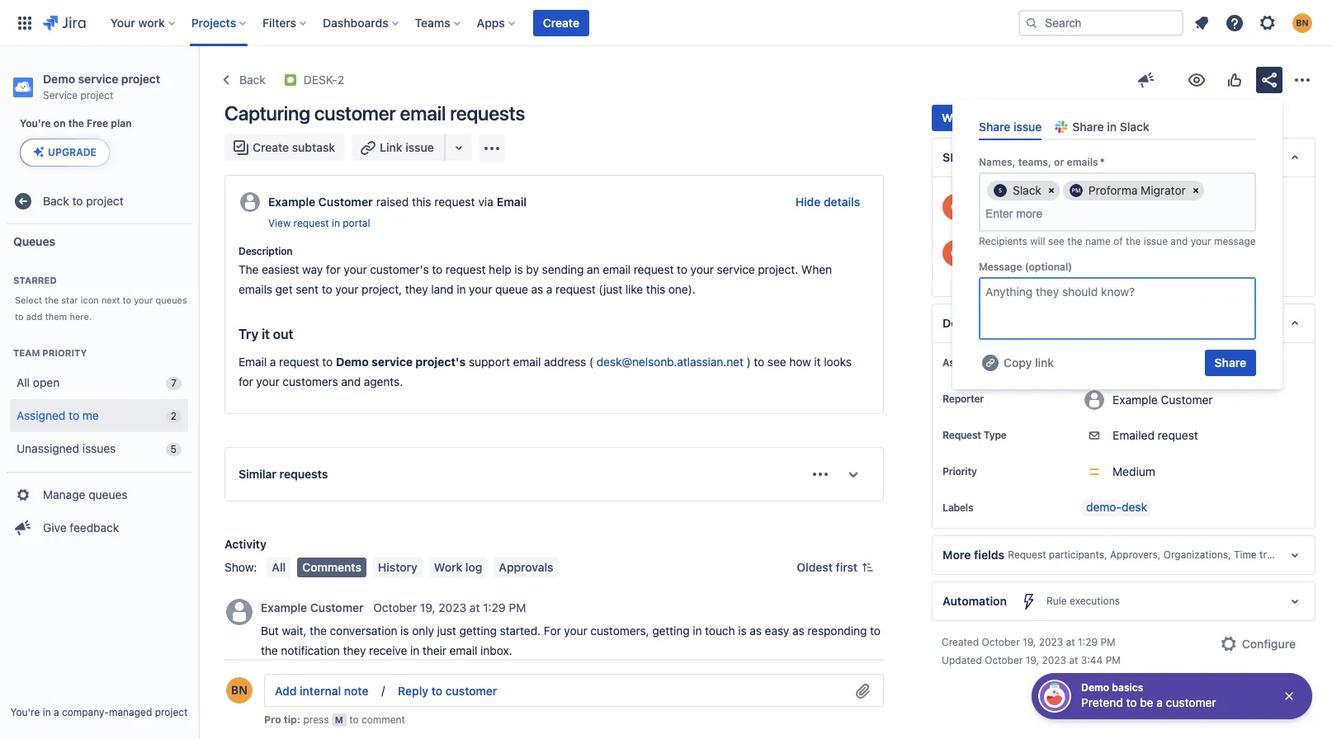 Task type: locate. For each thing, give the bounding box(es) containing it.
requests right similar
[[280, 467, 328, 481]]

queues
[[156, 295, 187, 305], [89, 488, 128, 502]]

1 vertical spatial 2
[[171, 410, 177, 423]]

customer down inbox.
[[446, 685, 497, 699]]

pm
[[1028, 200, 1046, 214], [1028, 246, 1046, 260], [509, 601, 526, 615], [1101, 637, 1116, 649], [1106, 655, 1121, 667]]

0 vertical spatial 2023
[[439, 601, 467, 615]]

0 horizontal spatial for
[[239, 375, 253, 389]]

but wait, the conversation is only just getting started. for your customers, getting in touch is as easy as responding to the notification they receive in their email inbox.
[[261, 624, 884, 658]]

your work
[[110, 15, 165, 29]]

the
[[68, 117, 84, 130], [1068, 235, 1083, 248], [1126, 235, 1141, 248], [45, 295, 59, 305], [310, 624, 327, 638], [261, 644, 278, 658]]

on
[[54, 117, 66, 130]]

1 horizontal spatial it
[[814, 355, 821, 369]]

1 01:29 from the top
[[992, 200, 1025, 214]]

example customer up emailed request
[[1113, 393, 1213, 407]]

you're left "on"
[[20, 117, 51, 130]]

1 horizontal spatial for
[[326, 263, 341, 277]]

desk-
[[304, 73, 337, 87]]

copy link to comment image
[[529, 601, 543, 614]]

2023 down rule
[[1039, 637, 1064, 649]]

add attachment image
[[854, 682, 874, 702]]

2 clockicon image from the top
[[1046, 240, 1072, 267]]

for inside the easiest way for your customer's to request help is by sending an email request to your service project. when emails get sent to your project, they land in your queue as a request (just like this one).
[[326, 263, 341, 277]]

customer
[[318, 195, 373, 209], [1161, 393, 1213, 407], [310, 601, 364, 615]]

1 vertical spatial demo
[[336, 355, 369, 369]]

1:29 up 3:44
[[1078, 637, 1098, 649]]

as right easy at the bottom of page
[[793, 624, 805, 638]]

0 vertical spatial demo
[[43, 72, 75, 86]]

2 vertical spatial service
[[372, 355, 413, 369]]

all open
[[17, 375, 60, 389]]

project up plan
[[121, 72, 160, 86]]

1 vertical spatial all
[[272, 561, 286, 575]]

icon
[[81, 295, 99, 305]]

time right proforma migrator image
[[1084, 195, 1110, 209]]

1 vertical spatial requests
[[280, 467, 328, 481]]

customer inside button
[[446, 685, 497, 699]]

primary element
[[10, 0, 1019, 46]]

service inside the easiest way for your customer's to request help is by sending an email request to your service project. when emails get sent to your project, they land in your queue as a request (just like this one).
[[717, 263, 755, 277]]

it
[[262, 327, 270, 342], [814, 355, 821, 369]]

1 horizontal spatial queues
[[156, 295, 187, 305]]

october right updated
[[985, 655, 1023, 667]]

email inside but wait, the conversation is only just getting started. for your customers, getting in touch is as easy as responding to the notification they receive in their email inbox.
[[450, 644, 478, 658]]

pro
[[264, 714, 281, 727]]

0 vertical spatial issue
[[1014, 120, 1042, 134]]

note
[[344, 685, 369, 699]]

issue inside tab list
[[1014, 120, 1042, 134]]

issue for link issue
[[406, 140, 434, 154]]

1 vertical spatial 2023
[[1039, 637, 1064, 649]]

priority inside group
[[42, 348, 87, 358]]

emails down the
[[239, 282, 272, 296]]

open
[[33, 375, 60, 389]]

1 horizontal spatial this
[[646, 282, 666, 296]]

group containing manage queues
[[7, 472, 192, 550]]

support right the project's at top
[[469, 355, 510, 369]]

Search field
[[1019, 9, 1184, 36]]

your left customers
[[256, 375, 280, 389]]

project inside back to project link
[[86, 194, 124, 208]]

slack up slas element
[[1120, 120, 1150, 134]]

you're
[[20, 117, 51, 130], [10, 707, 40, 719]]

1 horizontal spatial back
[[239, 73, 266, 87]]

to up customers
[[322, 355, 333, 369]]

0 horizontal spatial emails
[[239, 282, 272, 296]]

example up wait,
[[261, 601, 307, 615]]

the down but
[[261, 644, 278, 658]]

1 horizontal spatial 1:29
[[1078, 637, 1098, 649]]

in left portal
[[332, 217, 340, 230]]

1 vertical spatial you're
[[10, 707, 40, 719]]

a inside the easiest way for your customer's to request help is by sending an email request to your service project. when emails get sent to your project, they land in your queue as a request (just like this one).
[[546, 282, 553, 296]]

pm down clear image
[[1028, 200, 1046, 214]]

2 inside team priority group
[[171, 410, 177, 423]]

in right land
[[457, 282, 466, 296]]

see inside ) to see how it looks for your customers and agents.
[[768, 355, 786, 369]]

slack image
[[994, 184, 1007, 197]]

back for back to project
[[43, 194, 69, 208]]

demo up service at the left top
[[43, 72, 75, 86]]

search image
[[1025, 16, 1039, 29]]

add internal note button
[[265, 679, 379, 705]]

23
[[974, 246, 989, 260]]

your up project,
[[344, 263, 367, 277]]

slas element
[[932, 138, 1316, 178]]

1 vertical spatial priority
[[943, 466, 977, 478]]

give feedback image
[[1137, 70, 1157, 90]]

company-
[[62, 707, 109, 719]]

tab list
[[973, 113, 1263, 141]]

clear image
[[1045, 184, 1058, 197]]

customer's
[[370, 263, 429, 277]]

issue up teams,
[[1014, 120, 1042, 134]]

1 vertical spatial customer
[[1161, 393, 1213, 407]]

at down the rule executions
[[1066, 637, 1076, 649]]

desk-2 link
[[304, 70, 344, 90]]

1 horizontal spatial they
[[405, 282, 428, 296]]

1 vertical spatial queues
[[89, 488, 128, 502]]

view
[[268, 217, 291, 230]]

first left newest first icon
[[836, 561, 858, 575]]

you're for you're in a company-managed project
[[10, 707, 40, 719]]

for
[[544, 624, 561, 638]]

1 horizontal spatial support
[[1006, 111, 1049, 125]]

0 horizontal spatial priority
[[42, 348, 87, 358]]

1:29
[[483, 601, 506, 615], [1078, 637, 1098, 649]]

0 vertical spatial example customer
[[1113, 393, 1213, 407]]

jira image
[[43, 13, 86, 33], [43, 13, 86, 33]]

and down response at the right top of the page
[[1171, 235, 1188, 248]]

1 time from the top
[[1084, 195, 1110, 209]]

project
[[121, 72, 160, 86], [81, 89, 113, 102], [86, 194, 124, 208], [155, 707, 188, 719]]

as
[[531, 282, 543, 296], [750, 624, 762, 638], [793, 624, 805, 638]]

see for to
[[768, 355, 786, 369]]

is left by
[[515, 263, 523, 277]]

to right name
[[1113, 241, 1124, 255]]

type
[[984, 429, 1007, 442]]

oct 23 01:29 pm
[[951, 246, 1046, 260]]

hide
[[796, 195, 821, 209]]

banner
[[0, 0, 1333, 46]]

to left be
[[1127, 696, 1137, 710]]

m
[[335, 715, 343, 726]]

link
[[380, 140, 403, 154]]

your left project,
[[335, 282, 359, 296]]

in
[[1107, 120, 1117, 134], [332, 217, 340, 230], [457, 282, 466, 296], [693, 624, 702, 638], [410, 644, 420, 658], [43, 707, 51, 719]]

0 horizontal spatial slack
[[1013, 183, 1042, 197]]

waiting
[[942, 111, 984, 125]]

customer down copy link to issue icon
[[314, 102, 396, 125]]

feedback
[[70, 521, 119, 535]]

0 horizontal spatial all
[[17, 375, 30, 389]]

0 vertical spatial they
[[405, 282, 428, 296]]

1 getting from the left
[[459, 624, 497, 638]]

getting left touch
[[652, 624, 690, 638]]

customer up "conversation"
[[310, 601, 364, 615]]

sending
[[542, 263, 584, 277]]

in up slas element
[[1107, 120, 1117, 134]]

give feedback
[[43, 521, 119, 535]]

demo inside demo service project service project
[[43, 72, 75, 86]]

0 horizontal spatial this
[[412, 195, 431, 209]]

emails left "*"
[[1067, 156, 1099, 169]]

2 horizontal spatial demo
[[1082, 682, 1110, 694]]

first inside 'button'
[[836, 561, 858, 575]]

in inside tab list
[[1107, 120, 1117, 134]]

oct left 20
[[951, 200, 972, 214]]

menu bar
[[264, 558, 562, 578]]

all for all
[[272, 561, 286, 575]]

similar
[[239, 467, 277, 481]]

team
[[13, 348, 40, 358]]

managed
[[109, 707, 152, 719]]

0 horizontal spatial and
[[341, 375, 361, 389]]

create inside primary element
[[543, 15, 580, 29]]

1 vertical spatial oct
[[951, 246, 972, 260]]

share for share issue
[[979, 120, 1011, 134]]

plan
[[111, 117, 132, 130]]

slack
[[1120, 120, 1150, 134], [1013, 183, 1042, 197]]

1 horizontal spatial as
[[750, 624, 762, 638]]

0 vertical spatial requests
[[450, 102, 525, 125]]

0 horizontal spatial 2
[[171, 410, 177, 423]]

2 inside "link"
[[337, 73, 344, 87]]

group
[[7, 472, 192, 550]]

all right show: at the left of page
[[272, 561, 286, 575]]

the up notification
[[310, 624, 327, 638]]

is
[[515, 263, 523, 277], [401, 624, 409, 638], [738, 624, 747, 638]]

0 vertical spatial and
[[1171, 235, 1188, 248]]

back inside back link
[[239, 73, 266, 87]]

demo inside demo basics pretend to be a customer
[[1082, 682, 1110, 694]]

to right next
[[123, 295, 131, 305]]

oct
[[951, 200, 972, 214], [951, 246, 972, 260]]

notifications image
[[1192, 13, 1212, 33]]

0 vertical spatial time
[[1084, 195, 1110, 209]]

request up like
[[634, 263, 674, 277]]

demo for demo basics
[[1082, 682, 1110, 694]]

executions
[[1070, 595, 1120, 608]]

this right raised
[[412, 195, 431, 209]]

back up queues
[[43, 194, 69, 208]]

1 horizontal spatial service
[[372, 355, 413, 369]]

0 horizontal spatial they
[[343, 644, 366, 658]]

be
[[1140, 696, 1154, 710]]

this
[[412, 195, 431, 209], [646, 282, 666, 296]]

message (optional)
[[979, 261, 1073, 273]]

0 vertical spatial service
[[78, 72, 118, 86]]

project down upgrade
[[86, 194, 124, 208]]

0 vertical spatial create
[[543, 15, 580, 29]]

settings image
[[1258, 13, 1278, 33]]

priority
[[42, 348, 87, 358], [943, 466, 977, 478]]

and left agents. at the left of the page
[[341, 375, 361, 389]]

1 horizontal spatial all
[[272, 561, 286, 575]]

2 up capturing customer email requests at left
[[337, 73, 344, 87]]

requests up add app icon
[[450, 102, 525, 125]]

looks
[[824, 355, 852, 369]]

easy
[[765, 624, 789, 638]]

create subtask
[[253, 140, 335, 154]]

priority up the open
[[42, 348, 87, 358]]

to down upgrade
[[72, 194, 83, 208]]

0 vertical spatial slack
[[1120, 120, 1150, 134]]

1 vertical spatial it
[[814, 355, 821, 369]]

1 horizontal spatial priority
[[943, 466, 977, 478]]

starred
[[13, 275, 57, 286]]

will
[[1031, 235, 1046, 248]]

service left project.
[[717, 263, 755, 277]]

0 vertical spatial see
[[1048, 235, 1065, 248]]

0 horizontal spatial requests
[[280, 467, 328, 481]]

2 01:29 from the top
[[992, 246, 1025, 260]]

issue inside button
[[406, 140, 434, 154]]

2 horizontal spatial for
[[987, 111, 1003, 125]]

as left easy at the bottom of page
[[750, 624, 762, 638]]

1 vertical spatial they
[[343, 644, 366, 658]]

(
[[589, 355, 594, 369]]

issue for share issue
[[1014, 120, 1042, 134]]

to inside ) to see how it looks for your customers and agents.
[[754, 355, 765, 369]]

email right via
[[497, 195, 527, 209]]

all
[[17, 375, 30, 389], [272, 561, 286, 575]]

queues right next
[[156, 295, 187, 305]]

customer up portal
[[318, 195, 373, 209]]

configure
[[1242, 637, 1296, 651]]

1 vertical spatial first
[[836, 561, 858, 575]]

getting up inbox.
[[459, 624, 497, 638]]

responding
[[808, 624, 867, 638]]

0 vertical spatial back
[[239, 73, 266, 87]]

create
[[543, 15, 580, 29], [253, 140, 289, 154]]

0 horizontal spatial back
[[43, 194, 69, 208]]

queues inside button
[[89, 488, 128, 502]]

(just
[[599, 282, 623, 296]]

unassigned issues
[[17, 441, 116, 455]]

for down try
[[239, 375, 253, 389]]

0 vertical spatial oct
[[951, 200, 972, 214]]

oct for oct 20 01:29 pm
[[951, 200, 972, 214]]

to inside team priority group
[[69, 408, 79, 422]]

by
[[526, 263, 539, 277]]

0 horizontal spatial queues
[[89, 488, 128, 502]]

1 clockicon image from the top
[[1046, 194, 1072, 220]]

1 horizontal spatial is
[[515, 263, 523, 277]]

clockicon image down or
[[1046, 194, 1072, 220]]

they
[[405, 282, 428, 296], [343, 644, 366, 658]]

1 vertical spatial emails
[[239, 282, 272, 296]]

1 vertical spatial 1:29
[[1078, 637, 1098, 649]]

2 horizontal spatial as
[[793, 624, 805, 638]]

assigned
[[17, 408, 66, 422]]

/
[[379, 684, 388, 698]]

0 horizontal spatial as
[[531, 282, 543, 296]]

clockicon image
[[1046, 194, 1072, 220], [1046, 240, 1072, 267]]

0 vertical spatial support
[[1006, 111, 1049, 125]]

to up of
[[1113, 195, 1124, 209]]

request right "emailed"
[[1158, 429, 1199, 443]]

0 vertical spatial for
[[987, 111, 1003, 125]]

reply to customer button
[[388, 679, 507, 705]]

1 horizontal spatial create
[[543, 15, 580, 29]]

1 horizontal spatial 2
[[337, 73, 344, 87]]

back inside back to project link
[[43, 194, 69, 208]]

october up only in the bottom of the page
[[373, 601, 417, 615]]

oct for oct 23 01:29 pm
[[951, 246, 972, 260]]

to right m
[[349, 714, 359, 727]]

activity
[[225, 537, 267, 551]]

all inside button
[[272, 561, 286, 575]]

first left response at the right top of the page
[[1127, 195, 1148, 209]]

service up agents. at the left of the page
[[372, 355, 413, 369]]

2 horizontal spatial issue
[[1144, 235, 1168, 248]]

is right touch
[[738, 624, 747, 638]]

details
[[943, 316, 981, 330]]

sidebar navigation image
[[180, 66, 216, 99]]

proforma migrator image
[[1070, 184, 1083, 197]]

you're for you're on the free plan
[[20, 117, 51, 130]]

for inside ) to see how it looks for your customers and agents.
[[239, 375, 253, 389]]

1 horizontal spatial issue
[[1014, 120, 1042, 134]]

a down sending
[[546, 282, 553, 296]]

issues
[[82, 441, 116, 455]]

a left company-
[[54, 707, 59, 719]]

is left only in the bottom of the page
[[401, 624, 409, 638]]

0 horizontal spatial create
[[253, 140, 289, 154]]

2 up 5
[[171, 410, 177, 423]]

it right try
[[262, 327, 270, 342]]

your profile and settings image
[[1293, 13, 1313, 33]]

priority up labels
[[943, 466, 977, 478]]

2 time from the top
[[1084, 241, 1110, 255]]

names,
[[979, 156, 1016, 169]]

demo up pretend
[[1082, 682, 1110, 694]]

try
[[239, 327, 259, 342]]

issue right of
[[1144, 235, 1168, 248]]

copy link
[[1004, 356, 1054, 370]]

0 horizontal spatial service
[[78, 72, 118, 86]]

newest first image
[[861, 561, 874, 575]]

2 oct from the top
[[951, 246, 972, 260]]

october
[[373, 601, 417, 615], [982, 637, 1020, 649], [985, 655, 1023, 667]]

for right way
[[326, 263, 341, 277]]

1 horizontal spatial getting
[[652, 624, 690, 638]]

your inside select the star icon next to your queues to add them here.
[[134, 295, 153, 305]]

0 vertical spatial clockicon image
[[1046, 194, 1072, 220]]

support up teams,
[[1006, 111, 1049, 125]]

0 vertical spatial you're
[[20, 117, 51, 130]]

back
[[239, 73, 266, 87], [43, 194, 69, 208]]

customer right be
[[1166, 696, 1217, 710]]

clockicon image left name
[[1046, 240, 1072, 267]]

2 horizontal spatial customer
[[1166, 696, 1217, 710]]

1 horizontal spatial requests
[[450, 102, 525, 125]]

)
[[747, 355, 751, 369]]

to right responding
[[870, 624, 881, 638]]

1 vertical spatial slack
[[1013, 183, 1042, 197]]

your work button
[[105, 9, 181, 36]]

1 vertical spatial example customer
[[261, 601, 364, 615]]

show:
[[225, 561, 257, 575]]

select the star icon next to your queues to add them here.
[[15, 295, 187, 322]]

2 vertical spatial october
[[985, 655, 1023, 667]]

1 oct from the top
[[951, 200, 972, 214]]

october right created
[[982, 637, 1020, 649]]

back for back
[[239, 73, 266, 87]]

2 horizontal spatial service
[[717, 263, 755, 277]]

for right waiting
[[987, 111, 1003, 125]]

all for all open
[[17, 375, 30, 389]]

slack left clear image
[[1013, 183, 1042, 197]]

see for will
[[1048, 235, 1065, 248]]

email inside the easiest way for your customer's to request help is by sending an email request to your service project. when emails get sent to your project, they land in your queue as a request (just like this one).
[[603, 263, 631, 277]]

pretend
[[1082, 696, 1123, 710]]

1 horizontal spatial example customer
[[1113, 393, 1213, 407]]

1 vertical spatial back
[[43, 194, 69, 208]]

email down try
[[239, 355, 267, 369]]

as down by
[[531, 282, 543, 296]]

your down "help"
[[469, 282, 492, 296]]

all inside team priority group
[[17, 375, 30, 389]]

apps
[[477, 15, 505, 29]]

issue right link
[[406, 140, 434, 154]]

issue
[[1014, 120, 1042, 134], [406, 140, 434, 154], [1144, 235, 1168, 248]]

0 vertical spatial emails
[[1067, 156, 1099, 169]]

pm left copy link to comment image
[[509, 601, 526, 615]]

delete button
[[295, 668, 331, 684]]

starred group
[[7, 258, 192, 330]]

0 vertical spatial 01:29
[[992, 200, 1025, 214]]

0 horizontal spatial demo
[[43, 72, 75, 86]]

2 horizontal spatial share
[[1215, 356, 1247, 370]]

1 vertical spatial this
[[646, 282, 666, 296]]

you're in a company-managed project
[[10, 707, 188, 719]]

to left me
[[69, 408, 79, 422]]



Task type: vqa. For each thing, say whether or not it's contained in the screenshot.
· in the Linking requests to a Jira Software issue DESK-6 · Demo service project
no



Task type: describe. For each thing, give the bounding box(es) containing it.
subtask
[[292, 140, 335, 154]]

labels pin to top. only you can see pinned fields. image
[[977, 502, 990, 515]]

in left touch
[[693, 624, 702, 638]]

01:29 for 20
[[992, 200, 1025, 214]]

rule executions
[[1047, 595, 1120, 608]]

1 vertical spatial example
[[1113, 393, 1158, 407]]

time for time to first response
[[1084, 195, 1110, 209]]

in left company-
[[43, 707, 51, 719]]

work
[[138, 15, 165, 29]]

request left via
[[435, 195, 475, 209]]

the left name
[[1068, 235, 1083, 248]]

comment
[[362, 714, 405, 727]]

request right view
[[294, 217, 329, 230]]

the inside select the star icon next to your queues to add them here.
[[45, 295, 59, 305]]

name
[[1086, 235, 1111, 248]]

basics
[[1112, 682, 1144, 694]]

internal
[[300, 685, 341, 699]]

address
[[544, 355, 586, 369]]

oct 20 01:29 pm
[[951, 200, 1046, 214]]

menu bar containing all
[[264, 558, 562, 578]]

1 horizontal spatial and
[[1171, 235, 1188, 248]]

to inside button
[[432, 685, 443, 699]]

waiting for support button
[[932, 105, 1082, 131]]

create for create subtask
[[253, 140, 289, 154]]

teams button
[[410, 9, 467, 36]]

0 horizontal spatial customer
[[314, 102, 396, 125]]

time for time to resolution
[[1084, 241, 1110, 255]]

request up land
[[446, 263, 486, 277]]

link web pages and more image
[[449, 138, 469, 158]]

teams
[[415, 15, 451, 29]]

your left message
[[1191, 235, 1212, 248]]

easiest
[[262, 263, 299, 277]]

queue
[[495, 282, 528, 296]]

reporter
[[943, 393, 984, 405]]

press
[[303, 714, 329, 727]]

clear image
[[1190, 184, 1203, 197]]

banner containing your work
[[0, 0, 1333, 46]]

and inside ) to see how it looks for your customers and agents.
[[341, 375, 361, 389]]

2 horizontal spatial is
[[738, 624, 747, 638]]

copy link to issue image
[[341, 73, 354, 86]]

project's
[[416, 355, 466, 369]]

time to first response
[[1084, 195, 1200, 209]]

request
[[943, 429, 981, 442]]

1 horizontal spatial demo
[[336, 355, 369, 369]]

like
[[626, 282, 643, 296]]

request type
[[943, 429, 1007, 442]]

automation
[[943, 594, 1007, 609]]

1 horizontal spatial first
[[1127, 195, 1148, 209]]

customer inside demo basics pretend to be a customer
[[1166, 696, 1217, 710]]

20
[[974, 200, 989, 214]]

filters button
[[258, 9, 313, 36]]

reply to customer
[[398, 685, 497, 699]]

demo for demo service project
[[43, 72, 75, 86]]

in left "their"
[[410, 644, 420, 658]]

unassigned
[[17, 441, 79, 455]]

your inside but wait, the conversation is only just getting started. for your customers, getting in touch is as easy as responding to the notification they receive in their email inbox.
[[564, 624, 588, 638]]

3:44
[[1081, 655, 1103, 667]]

history button
[[373, 558, 423, 578]]

1 vertical spatial at
[[1066, 637, 1076, 649]]

delete
[[295, 669, 331, 683]]

share for share in slack
[[1073, 120, 1104, 134]]

slack inside tab list
[[1120, 120, 1150, 134]]

0 vertical spatial 1:29
[[483, 601, 506, 615]]

the right "on"
[[68, 117, 84, 130]]

message
[[1215, 235, 1256, 248]]

create for create
[[543, 15, 580, 29]]

0 vertical spatial this
[[412, 195, 431, 209]]

share image
[[1260, 70, 1280, 90]]

0 horizontal spatial is
[[401, 624, 409, 638]]

link issue
[[380, 140, 434, 154]]

but
[[261, 624, 279, 638]]

customers,
[[591, 624, 649, 638]]

your inside ) to see how it looks for your customers and agents.
[[256, 375, 280, 389]]

dashboards
[[323, 15, 389, 29]]

demo service project service project
[[43, 72, 160, 102]]

the easiest way for your customer's to request help is by sending an email request to your service project. when emails get sent to your project, they land in your queue as a request (just like this one).
[[239, 263, 835, 296]]

2 vertical spatial customer
[[310, 601, 364, 615]]

reporter pin to top. only you can see pinned fields. image
[[987, 393, 1001, 406]]

emails inside the easiest way for your customer's to request help is by sending an email request to your service project. when emails get sent to your project, they land in your queue as a request (just like this one).
[[239, 282, 272, 296]]

sent
[[296, 282, 319, 296]]

to up land
[[432, 263, 443, 277]]

actions image
[[1293, 70, 1313, 90]]

to left add
[[15, 311, 24, 322]]

profile image of ben nelson image
[[226, 678, 253, 704]]

show image
[[841, 461, 867, 488]]

names, teams, or emails *
[[979, 156, 1105, 169]]

0 vertical spatial october
[[373, 601, 417, 615]]

link
[[1035, 356, 1054, 370]]

team priority group
[[7, 330, 192, 472]]

log
[[466, 561, 482, 575]]

close image
[[1283, 690, 1296, 703]]

link issue button
[[352, 135, 446, 161]]

pm up 3:44
[[1101, 637, 1116, 649]]

oldest first
[[797, 561, 858, 575]]

this inside the easiest way for your customer's to request help is by sending an email request to your service project. when emails get sent to your project, they land in your queue as a request (just like this one).
[[646, 282, 666, 296]]

0 vertical spatial 19,
[[420, 601, 435, 615]]

how
[[790, 355, 811, 369]]

to inside but wait, the conversation is only just getting started. for your customers, getting in touch is as easy as responding to the notification they receive in their email inbox.
[[870, 624, 881, 638]]

approvals button
[[494, 558, 559, 578]]

queues inside select the star icon next to your queues to add them here.
[[156, 295, 187, 305]]

1 vertical spatial 19,
[[1023, 637, 1036, 649]]

it inside ) to see how it looks for your customers and agents.
[[814, 355, 821, 369]]

Names, teams, or emails text field
[[986, 207, 1046, 221]]

capturing
[[225, 102, 310, 125]]

create subtask button
[[225, 135, 345, 161]]

service inside demo service project service project
[[78, 72, 118, 86]]

0 vertical spatial at
[[470, 601, 480, 615]]

email left address
[[513, 355, 541, 369]]

1 vertical spatial october
[[982, 637, 1020, 649]]

to inside demo basics pretend to be a customer
[[1127, 696, 1137, 710]]

they inside the easiest way for your customer's to request help is by sending an email request to your service project. when emails get sent to your project, they land in your queue as a request (just like this one).
[[405, 282, 428, 296]]

add app image
[[482, 138, 502, 158]]

0 horizontal spatial it
[[262, 327, 270, 342]]

project up free
[[81, 89, 113, 102]]

is inside the easiest way for your customer's to request help is by sending an email request to your service project. when emails get sent to your project, they land in your queue as a request (just like this one).
[[515, 263, 523, 277]]

labels
[[943, 502, 974, 514]]

vote options: no one has voted for this issue yet. image
[[1225, 70, 1245, 90]]

one).
[[669, 282, 696, 296]]

back to project
[[43, 194, 124, 208]]

work
[[434, 561, 463, 575]]

here.
[[70, 311, 92, 322]]

oldest first button
[[787, 558, 884, 578]]

watch options: you are not watching this issue, 0 people watching image
[[1187, 70, 1207, 90]]

1 vertical spatial email
[[239, 355, 267, 369]]

more
[[943, 548, 971, 562]]

clockicon image for oct 20 01:29 pm
[[1046, 194, 1072, 220]]

work log
[[434, 561, 482, 575]]

email up link issue
[[400, 102, 446, 125]]

to up one).
[[677, 263, 688, 277]]

Message (optional) text field
[[979, 278, 1257, 340]]

2 vertical spatial at
[[1069, 655, 1079, 667]]

get
[[275, 282, 293, 296]]

or
[[1054, 156, 1065, 169]]

2 getting from the left
[[652, 624, 690, 638]]

assigned to me
[[17, 408, 99, 422]]

request up customers
[[279, 355, 319, 369]]

a down try it out
[[270, 355, 276, 369]]

them
[[45, 311, 67, 322]]

you're on the free plan
[[20, 117, 132, 130]]

a inside demo basics pretend to be a customer
[[1157, 696, 1163, 710]]

request down sending
[[556, 282, 596, 296]]

as inside the easiest way for your customer's to request help is by sending an email request to your service project. when emails get sent to your project, they land in your queue as a request (just like this one).
[[531, 282, 543, 296]]

pm right 3:44
[[1106, 655, 1121, 667]]

projects
[[191, 15, 236, 29]]

clockicon image for oct 23 01:29 pm
[[1046, 240, 1072, 267]]

free
[[87, 117, 108, 130]]

land
[[431, 282, 454, 296]]

service request image
[[284, 73, 297, 87]]

slas
[[943, 150, 971, 164]]

they inside but wait, the conversation is only just getting started. for your customers, getting in touch is as easy as responding to the notification they receive in their email inbox.
[[343, 644, 366, 658]]

created
[[942, 637, 979, 649]]

desk@nelsonb.atlassian.net
[[597, 355, 744, 369]]

project right managed
[[155, 707, 188, 719]]

2 vertical spatial 19,
[[1026, 655, 1040, 667]]

pm up message (optional)
[[1028, 246, 1046, 260]]

oldest
[[797, 561, 833, 575]]

automation element
[[932, 582, 1316, 622]]

select
[[15, 295, 42, 305]]

for inside dropdown button
[[987, 111, 1003, 125]]

more fields element
[[932, 536, 1316, 576]]

01:29 for 23
[[992, 246, 1025, 260]]

email a request to demo service project's support email address ( desk@nelsonb.atlassian.net
[[239, 355, 744, 369]]

2 vertical spatial example
[[261, 601, 307, 615]]

waiting for support
[[942, 111, 1049, 125]]

0 vertical spatial customer
[[318, 195, 373, 209]]

1 horizontal spatial emails
[[1067, 156, 1099, 169]]

demo-
[[1087, 500, 1122, 514]]

configure link
[[1209, 632, 1306, 658]]

upgrade
[[48, 146, 97, 159]]

teams,
[[1019, 156, 1052, 169]]

1 vertical spatial support
[[469, 355, 510, 369]]

1:29 inside created october 19, 2023 at 1:29 pm updated october 19, 2023 at 3:44 pm
[[1078, 637, 1098, 649]]

inbox.
[[481, 644, 512, 658]]

share inside button
[[1215, 356, 1247, 370]]

your up one).
[[691, 263, 714, 277]]

appswitcher icon image
[[15, 13, 35, 33]]

support inside dropdown button
[[1006, 111, 1049, 125]]

1 horizontal spatial email
[[497, 195, 527, 209]]

in inside the easiest way for your customer's to request help is by sending an email request to your service project. when emails get sent to your project, they land in your queue as a request (just like this one).
[[457, 282, 466, 296]]

tab list containing share issue
[[973, 113, 1263, 141]]

projects button
[[186, 9, 253, 36]]

updated
[[942, 655, 982, 667]]

the right of
[[1126, 235, 1141, 248]]

details element
[[932, 304, 1316, 344]]

help image
[[1225, 13, 1245, 33]]

copy link button
[[979, 350, 1056, 377]]

emailed
[[1113, 429, 1155, 443]]

0 horizontal spatial example customer
[[261, 601, 364, 615]]

0 vertical spatial example
[[268, 195, 315, 209]]

give
[[43, 521, 67, 535]]

your
[[110, 15, 135, 29]]

the
[[239, 263, 259, 277]]

proforma migrator
[[1089, 183, 1186, 197]]

via
[[478, 195, 494, 209]]

2 vertical spatial 2023
[[1042, 655, 1067, 667]]

to right sent
[[322, 282, 332, 296]]

star
[[61, 295, 78, 305]]



